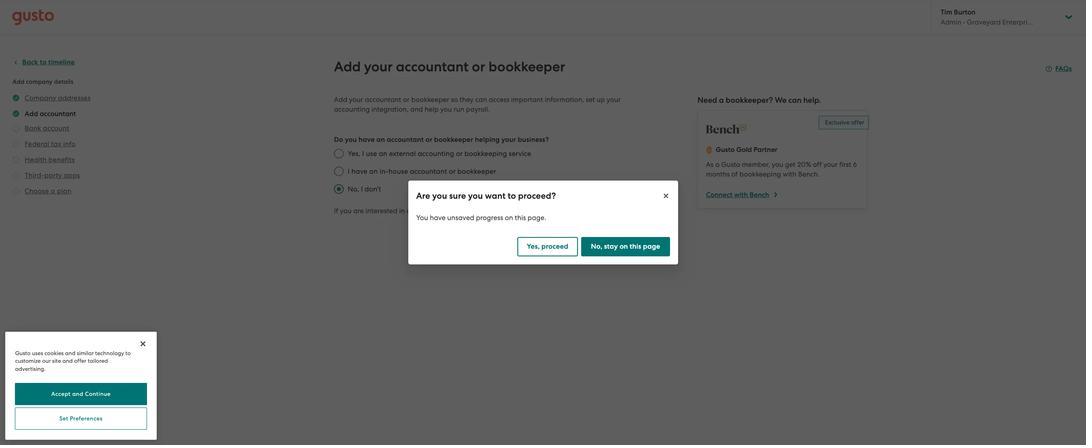 Task type: vqa. For each thing, say whether or not it's contained in the screenshot.
•
no



Task type: describe. For each thing, give the bounding box(es) containing it.
benefits
[[48, 156, 75, 164]]

accountant inside list
[[40, 110, 76, 118]]

tax
[[51, 140, 61, 148]]

if you are interested in contacting an accountant check out our partner directory
[[334, 207, 592, 216]]

company addresses
[[25, 94, 91, 102]]

bookkeeper?
[[726, 96, 773, 105]]

yes, for yes, i use an external accounting or bookkeeping service
[[348, 150, 360, 158]]

continue
[[85, 392, 111, 398]]

i for yes,
[[362, 150, 364, 158]]

access
[[489, 96, 509, 104]]

bookkeeper inside add your accountant or bookkeeper so they can access important information, set up your accounting integration, and help you run payroll.
[[411, 96, 449, 104]]

0 horizontal spatial with
[[734, 191, 748, 200]]

if
[[334, 207, 338, 215]]

federal tax info button
[[25, 139, 76, 149]]

choose a plan
[[25, 187, 72, 196]]

a for choose
[[51, 187, 55, 196]]

plan
[[57, 187, 72, 196]]

cookies
[[68, 428, 90, 435]]

and inside button
[[72, 392, 83, 398]]

add your accountant or bookkeeper
[[334, 59, 565, 75]]

exclusive offer
[[825, 119, 864, 126]]

no, i don't
[[348, 185, 381, 193]]

check out our partner directory link
[[491, 207, 592, 216]]

cookies
[[44, 350, 64, 357]]

tailored
[[88, 358, 108, 365]]

addresses
[[58, 94, 91, 102]]

choose a plan button
[[25, 187, 72, 196]]

I have an in-house accountant or bookkeeper radio
[[330, 163, 348, 181]]

preferences
[[70, 416, 103, 423]]

add for add your accountant or bookkeeper
[[334, 59, 361, 75]]

directory
[[562, 207, 592, 216]]

so
[[451, 96, 458, 104]]

terms
[[18, 428, 35, 435]]

terms , privacy , & cookies
[[18, 428, 90, 435]]

federal tax info
[[25, 140, 76, 148]]

as a gusto member, you get 20% off your first 6 months of bookkeeping with bench.
[[706, 161, 857, 179]]

info
[[63, 140, 76, 148]]

bookkeeper up yes, i use an external accounting or bookkeeping service
[[434, 136, 473, 144]]

add for add your accountant or bookkeeper so they can access important information, set up your accounting integration, and help you run payroll.
[[334, 96, 347, 104]]

exclusive
[[825, 119, 850, 126]]

add accountant
[[25, 110, 76, 118]]

first
[[839, 161, 851, 169]]

an left in-
[[369, 168, 378, 176]]

No, I don't radio
[[330, 181, 348, 198]]

months
[[706, 170, 730, 179]]

account
[[43, 124, 69, 132]]

you right are
[[432, 191, 447, 202]]

can inside add your accountant or bookkeeper so they can access important information, set up your accounting integration, and help you run payroll.
[[475, 96, 487, 104]]

this inside button
[[630, 243, 641, 251]]

add your accountant or bookkeeper so they can access important information, set up your accounting integration, and help you run payroll.
[[334, 96, 621, 114]]

up
[[597, 96, 605, 104]]

accountant inside if you are interested in contacting an accountant check out our partner directory
[[453, 207, 489, 215]]

back to timeline
[[22, 58, 75, 67]]

no, for no, i don't
[[348, 185, 359, 193]]

company
[[25, 94, 56, 102]]

member,
[[742, 161, 770, 169]]

off
[[813, 161, 822, 169]]

gold badge image
[[706, 145, 713, 155]]

an right use
[[379, 150, 387, 158]]

add for add company details
[[13, 78, 24, 86]]

proceed?
[[518, 191, 556, 202]]

bench.
[[798, 170, 820, 179]]

get
[[785, 161, 796, 169]]

you right do
[[345, 136, 357, 144]]

no, stay on this page
[[591, 243, 660, 251]]

gusto for gusto uses cookies and similar technology to customize our site and offer tailored advertising.
[[15, 350, 31, 357]]

an inside if you are interested in contacting an accountant check out our partner directory
[[442, 207, 451, 215]]

accountant down yes, i use an external accounting or bookkeeping service
[[410, 168, 447, 176]]

6
[[853, 161, 857, 169]]

1 , from the left
[[35, 428, 37, 435]]

no, stay on this page button
[[581, 238, 670, 257]]

page.
[[528, 214, 546, 222]]

are you sure you want to proceed? dialog
[[408, 181, 678, 265]]

accountant up external on the top left
[[387, 136, 424, 144]]

customize
[[15, 358, 41, 365]]

apps
[[64, 172, 80, 180]]

add for add accountant
[[25, 110, 38, 118]]

helping
[[475, 136, 500, 144]]

accountant up so on the left top of the page
[[396, 59, 469, 75]]

you inside if you are interested in contacting an accountant check out our partner directory
[[340, 207, 352, 215]]

faqs
[[1055, 65, 1072, 73]]

connect
[[706, 191, 732, 200]]

as
[[706, 161, 714, 169]]

third-
[[25, 172, 44, 180]]

0 vertical spatial bookkeeping
[[465, 150, 507, 158]]

yes, proceed button
[[517, 238, 578, 257]]

yes, proceed
[[527, 243, 568, 251]]

service
[[509, 150, 531, 158]]

yes, for yes, proceed
[[527, 243, 540, 251]]

or up yes, i use an external accounting or bookkeeping service
[[426, 136, 432, 144]]

contacting
[[407, 207, 441, 215]]

third-party apps button
[[25, 171, 80, 181]]

external
[[389, 150, 416, 158]]

accountant inside add your accountant or bookkeeper so they can access important information, set up your accounting integration, and help you run payroll.
[[365, 96, 401, 104]]

page
[[643, 243, 660, 251]]

1 vertical spatial i
[[348, 168, 350, 176]]

1 vertical spatial accounting
[[418, 150, 454, 158]]

0 vertical spatial have
[[359, 136, 375, 144]]

bank
[[25, 124, 41, 132]]

or inside add your accountant or bookkeeper so they can access important information, set up your accounting integration, and help you run payroll.
[[403, 96, 410, 104]]

gusto for gusto gold partner
[[716, 146, 735, 154]]

privacy
[[38, 428, 59, 435]]

privacy link
[[38, 428, 59, 435]]

house
[[389, 168, 408, 176]]

0 horizontal spatial this
[[515, 214, 526, 222]]

with inside as a gusto member, you get 20% off your first 6 months of bookkeeping with bench.
[[783, 170, 797, 179]]

gusto gold partner
[[716, 146, 778, 154]]

set preferences
[[59, 416, 103, 423]]

check
[[491, 207, 509, 216]]

cookies button
[[68, 427, 90, 437]]

site
[[52, 358, 61, 365]]



Task type: locate. For each thing, give the bounding box(es) containing it.
need a bookkeeper? we can help.
[[698, 96, 821, 105]]

and left similar
[[65, 350, 75, 357]]

a inside button
[[51, 187, 55, 196]]

third-party apps
[[25, 172, 80, 180]]

0 vertical spatial no,
[[348, 185, 359, 193]]

run
[[454, 105, 464, 114]]

gold
[[736, 146, 752, 154]]

1 vertical spatial have
[[351, 168, 368, 176]]

our left 'site' at the bottom left
[[42, 358, 51, 365]]

bookkeeper
[[489, 59, 565, 75], [411, 96, 449, 104], [434, 136, 473, 144], [457, 168, 496, 176]]

0 vertical spatial offer
[[851, 119, 864, 126]]

bank account button
[[25, 124, 69, 133]]

1 horizontal spatial our
[[524, 207, 535, 216]]

0 horizontal spatial ,
[[35, 428, 37, 435]]

bookkeeping down the helping in the top of the page
[[465, 150, 507, 158]]

on right stay
[[620, 243, 628, 251]]

0 horizontal spatial can
[[475, 96, 487, 104]]

add accountant list
[[13, 93, 112, 198]]

terms link
[[18, 428, 35, 435]]

you inside as a gusto member, you get 20% off your first 6 months of bookkeeping with bench.
[[772, 161, 783, 169]]

1 vertical spatial this
[[630, 243, 641, 251]]

can up 'payroll.' at the top of the page
[[475, 96, 487, 104]]

want
[[485, 191, 506, 202]]

use
[[366, 150, 377, 158]]

home image
[[12, 9, 54, 25]]

to right back
[[40, 58, 47, 67]]

have
[[359, 136, 375, 144], [351, 168, 368, 176], [430, 214, 446, 222]]

yes, i use an external accounting or bookkeeping service
[[348, 150, 531, 158]]

no, for no, stay on this page
[[591, 243, 602, 251]]

and
[[410, 105, 423, 114], [65, 350, 75, 357], [62, 358, 73, 365], [72, 392, 83, 398]]

0 vertical spatial i
[[362, 150, 364, 158]]

to
[[40, 58, 47, 67], [508, 191, 516, 202], [125, 350, 131, 357]]

1 vertical spatial partner
[[536, 207, 561, 216]]

0 vertical spatial this
[[515, 214, 526, 222]]

0 vertical spatial gusto
[[716, 146, 735, 154]]

your
[[364, 59, 393, 75], [349, 96, 363, 104], [607, 96, 621, 104], [501, 136, 516, 144], [824, 161, 838, 169]]

with down get
[[783, 170, 797, 179]]

back to timeline button
[[13, 58, 75, 67]]

a right need
[[719, 96, 724, 105]]

accounting inside add your accountant or bookkeeper so they can access important information, set up your accounting integration, and help you run payroll.
[[334, 105, 370, 114]]

a inside as a gusto member, you get 20% off your first 6 months of bookkeeping with bench.
[[715, 161, 720, 169]]

company
[[26, 78, 53, 86]]

our right out
[[524, 207, 535, 216]]

0 horizontal spatial yes,
[[348, 150, 360, 158]]

are you sure you want to proceed?
[[416, 191, 556, 202]]

2 vertical spatial to
[[125, 350, 131, 357]]

0 horizontal spatial our
[[42, 358, 51, 365]]

an down "sure"
[[442, 207, 451, 215]]

and left help
[[410, 105, 423, 114]]

0 horizontal spatial accounting
[[334, 105, 370, 114]]

and inside add your accountant or bookkeeper so they can access important information, set up your accounting integration, and help you run payroll.
[[410, 105, 423, 114]]

offer down similar
[[74, 358, 86, 365]]

0 vertical spatial to
[[40, 58, 47, 67]]

accountant
[[396, 59, 469, 75], [365, 96, 401, 104], [40, 110, 76, 118], [387, 136, 424, 144], [410, 168, 447, 176], [453, 207, 489, 215]]

don't
[[365, 185, 381, 193]]

0 vertical spatial our
[[524, 207, 535, 216]]

1 horizontal spatial offer
[[851, 119, 864, 126]]

1 vertical spatial no,
[[591, 243, 602, 251]]

or up "integration,"
[[403, 96, 410, 104]]

1 can from the left
[[475, 96, 487, 104]]

1 horizontal spatial accounting
[[418, 150, 454, 158]]

i
[[362, 150, 364, 158], [348, 168, 350, 176], [361, 185, 363, 193]]

accept and continue
[[51, 392, 111, 398]]

,
[[35, 428, 37, 435], [59, 428, 60, 435]]

accountant down "sure"
[[453, 207, 489, 215]]

1 vertical spatial our
[[42, 358, 51, 365]]

or down do you have an accountant or bookkeeper helping your business?
[[456, 150, 463, 158]]

1 horizontal spatial partner
[[754, 146, 778, 154]]

0 vertical spatial on
[[505, 214, 513, 222]]

payroll.
[[466, 105, 490, 114]]

out
[[511, 207, 522, 216]]

you right if
[[340, 207, 352, 215]]

back
[[22, 58, 38, 67]]

accept and continue button
[[15, 384, 147, 406]]

account menu element
[[930, 0, 1074, 34]]

no, left don't at the top
[[348, 185, 359, 193]]

2 , from the left
[[59, 428, 60, 435]]

bookkeeper up help
[[411, 96, 449, 104]]

have right you
[[430, 214, 446, 222]]

0 horizontal spatial on
[[505, 214, 513, 222]]

a right as
[[715, 161, 720, 169]]

gusto uses cookies and similar technology to customize our site and offer tailored advertising.
[[15, 350, 131, 373]]

your inside as a gusto member, you get 20% off your first 6 months of bookkeeping with bench.
[[824, 161, 838, 169]]

1 vertical spatial gusto
[[721, 161, 740, 169]]

1 vertical spatial a
[[715, 161, 720, 169]]

yes, left proceed
[[527, 243, 540, 251]]

faqs button
[[1046, 64, 1072, 74]]

can
[[475, 96, 487, 104], [789, 96, 802, 105]]

bookkeeping down member,
[[740, 170, 781, 179]]

and right accept
[[72, 392, 83, 398]]

1 vertical spatial on
[[620, 243, 628, 251]]

party
[[44, 172, 62, 180]]

choose
[[25, 187, 49, 196]]

you
[[416, 214, 428, 222]]

you
[[440, 105, 452, 114], [345, 136, 357, 144], [772, 161, 783, 169], [432, 191, 447, 202], [468, 191, 483, 202], [340, 207, 352, 215]]

of
[[731, 170, 738, 179]]

i left use
[[362, 150, 364, 158]]

offer right exclusive at the top of the page
[[851, 119, 864, 126]]

1 vertical spatial to
[[508, 191, 516, 202]]

0 horizontal spatial partner
[[536, 207, 561, 216]]

proceed
[[541, 243, 568, 251]]

i down yes, i use an external accounting or bookkeeping service radio
[[348, 168, 350, 176]]

0 vertical spatial with
[[783, 170, 797, 179]]

gusto inside gusto uses cookies and similar technology to customize our site and offer tailored advertising.
[[15, 350, 31, 357]]

partner up member,
[[754, 146, 778, 154]]

integration,
[[371, 105, 409, 114]]

do
[[334, 136, 343, 144]]

0 horizontal spatial no,
[[348, 185, 359, 193]]

bank account
[[25, 124, 69, 132]]

0 vertical spatial partner
[[754, 146, 778, 154]]

advertising.
[[15, 366, 45, 373]]

this
[[515, 214, 526, 222], [630, 243, 641, 251]]

, left &
[[59, 428, 60, 435]]

interested
[[366, 207, 397, 215]]

add inside add your accountant or bookkeeper so they can access important information, set up your accounting integration, and help you run payroll.
[[334, 96, 347, 104]]

1 vertical spatial bookkeeping
[[740, 170, 781, 179]]

accountant up "integration,"
[[365, 96, 401, 104]]

2 vertical spatial have
[[430, 214, 446, 222]]

1 vertical spatial offer
[[74, 358, 86, 365]]

2 horizontal spatial to
[[508, 191, 516, 202]]

no, left stay
[[591, 243, 602, 251]]

i left don't at the top
[[361, 185, 363, 193]]

accounting up do
[[334, 105, 370, 114]]

0 horizontal spatial to
[[40, 58, 47, 67]]

in
[[399, 207, 405, 215]]

gusto up of
[[721, 161, 740, 169]]

accounting down do you have an accountant or bookkeeper helping your business?
[[418, 150, 454, 158]]

i have an in-house accountant or bookkeeper
[[348, 168, 496, 176]]

help.
[[803, 96, 821, 105]]

1 horizontal spatial yes,
[[527, 243, 540, 251]]

company addresses button
[[25, 93, 91, 103]]

are
[[353, 207, 364, 215]]

, left privacy
[[35, 428, 37, 435]]

stay
[[604, 243, 618, 251]]

set preferences button
[[15, 408, 147, 431]]

have inside are you sure you want to proceed? dialog
[[430, 214, 446, 222]]

they
[[460, 96, 474, 104]]

set
[[586, 96, 595, 104]]

bookkeeper up are you sure you want to proceed?
[[457, 168, 496, 176]]

accounting
[[334, 105, 370, 114], [418, 150, 454, 158]]

on right progress
[[505, 214, 513, 222]]

information,
[[545, 96, 584, 104]]

or down yes, i use an external accounting or bookkeeping service
[[449, 168, 456, 176]]

a left plan
[[51, 187, 55, 196]]

1 horizontal spatial bookkeeping
[[740, 170, 781, 179]]

to up out
[[508, 191, 516, 202]]

you inside add your accountant or bookkeeper so they can access important information, set up your accounting integration, and help you run payroll.
[[440, 105, 452, 114]]

a for as
[[715, 161, 720, 169]]

have for i
[[351, 168, 368, 176]]

you left get
[[772, 161, 783, 169]]

0 horizontal spatial bookkeeping
[[465, 150, 507, 158]]

0 horizontal spatial offer
[[74, 358, 86, 365]]

have up the no, i don't
[[351, 168, 368, 176]]

1 horizontal spatial on
[[620, 243, 628, 251]]

20%
[[797, 161, 811, 169]]

yes, left use
[[348, 150, 360, 158]]

1 horizontal spatial to
[[125, 350, 131, 357]]

on inside button
[[620, 243, 628, 251]]

a
[[719, 96, 724, 105], [715, 161, 720, 169], [51, 187, 55, 196]]

or up they
[[472, 59, 485, 75]]

on
[[505, 214, 513, 222], [620, 243, 628, 251]]

in-
[[380, 168, 389, 176]]

you down so on the left top of the page
[[440, 105, 452, 114]]

and right 'site' at the bottom left
[[62, 358, 73, 365]]

with left bench
[[734, 191, 748, 200]]

help
[[425, 105, 439, 114]]

1 vertical spatial with
[[734, 191, 748, 200]]

this left page
[[630, 243, 641, 251]]

gusto inside as a gusto member, you get 20% off your first 6 months of bookkeeping with bench.
[[721, 161, 740, 169]]

1 horizontal spatial this
[[630, 243, 641, 251]]

business?
[[518, 136, 549, 144]]

accountant up account
[[40, 110, 76, 118]]

1 horizontal spatial ,
[[59, 428, 60, 435]]

gusto
[[716, 146, 735, 154], [721, 161, 740, 169], [15, 350, 31, 357]]

our
[[524, 207, 535, 216], [42, 358, 51, 365]]

similar
[[77, 350, 94, 357]]

1 horizontal spatial no,
[[591, 243, 602, 251]]

this left page. at the top of page
[[515, 214, 526, 222]]

sure
[[449, 191, 466, 202]]

with
[[783, 170, 797, 179], [734, 191, 748, 200]]

gusto up customize
[[15, 350, 31, 357]]

1 horizontal spatial with
[[783, 170, 797, 179]]

do you have an accountant or bookkeeper helping your business?
[[334, 136, 549, 144]]

bookkeeper up important at the top
[[489, 59, 565, 75]]

no, inside button
[[591, 243, 602, 251]]

0 vertical spatial a
[[719, 96, 724, 105]]

partner down proceed?
[[536, 207, 561, 216]]

have up use
[[359, 136, 375, 144]]

2 vertical spatial i
[[361, 185, 363, 193]]

i for no,
[[361, 185, 363, 193]]

1 vertical spatial yes,
[[527, 243, 540, 251]]

add inside add accountant list
[[25, 110, 38, 118]]

health
[[25, 156, 47, 164]]

details
[[54, 78, 73, 86]]

have for you
[[430, 214, 446, 222]]

to right technology
[[125, 350, 131, 357]]

bookkeeping inside as a gusto member, you get 20% off your first 6 months of bookkeeping with bench.
[[740, 170, 781, 179]]

a for need
[[719, 96, 724, 105]]

gusto right gold badge image
[[716, 146, 735, 154]]

an up use
[[376, 136, 385, 144]]

unsaved
[[447, 214, 474, 222]]

you right "sure"
[[468, 191, 483, 202]]

Yes, I use an external accounting or bookkeeping service radio
[[330, 145, 348, 163]]

partner
[[754, 146, 778, 154], [536, 207, 561, 216]]

can right we at the top right
[[789, 96, 802, 105]]

our inside gusto uses cookies and similar technology to customize our site and offer tailored advertising.
[[42, 358, 51, 365]]

to inside dialog
[[508, 191, 516, 202]]

to inside button
[[40, 58, 47, 67]]

1 horizontal spatial can
[[789, 96, 802, 105]]

0 vertical spatial yes,
[[348, 150, 360, 158]]

2 can from the left
[[789, 96, 802, 105]]

offer inside gusto uses cookies and similar technology to customize our site and offer tailored advertising.
[[74, 358, 86, 365]]

2 vertical spatial a
[[51, 187, 55, 196]]

yes, inside button
[[527, 243, 540, 251]]

to inside gusto uses cookies and similar technology to customize our site and offer tailored advertising.
[[125, 350, 131, 357]]

2 vertical spatial gusto
[[15, 350, 31, 357]]

we
[[775, 96, 787, 105]]

0 vertical spatial accounting
[[334, 105, 370, 114]]

accept
[[51, 392, 71, 398]]



